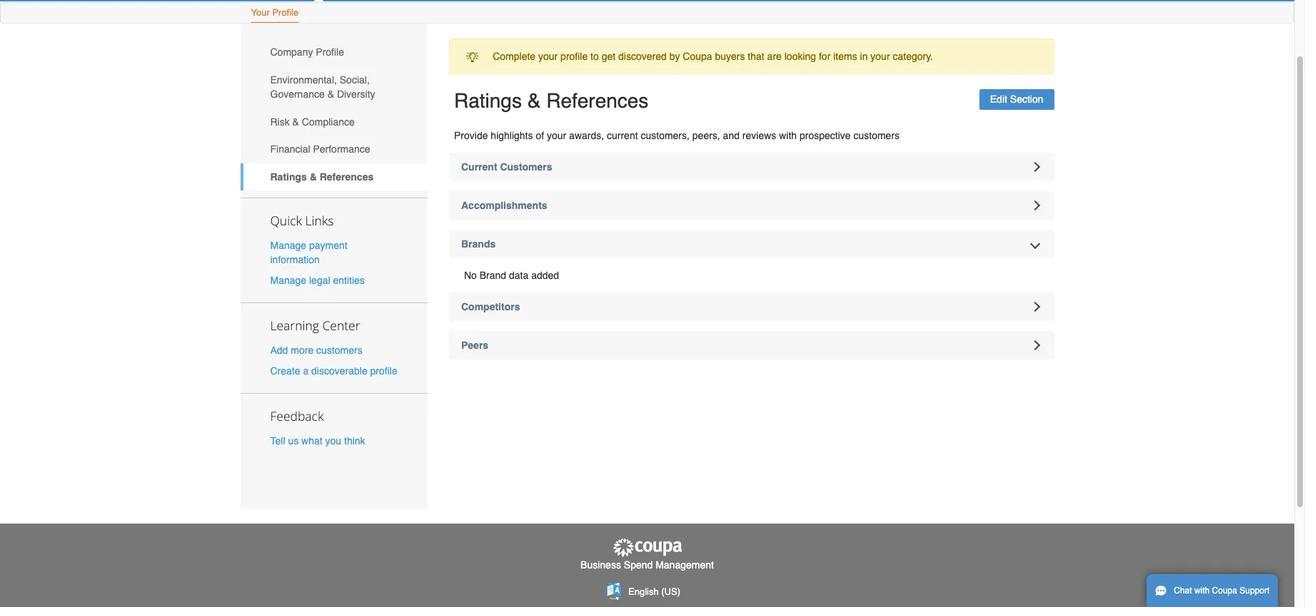 Task type: vqa. For each thing, say whether or not it's contained in the screenshot.
the left customers
yes



Task type: locate. For each thing, give the bounding box(es) containing it.
links
[[305, 212, 334, 229]]

0 horizontal spatial ratings
[[270, 171, 307, 183]]

support
[[1240, 586, 1270, 596]]

manage payment information link
[[270, 240, 347, 265]]

profile left to
[[561, 51, 588, 62]]

provide
[[454, 130, 488, 141]]

0 horizontal spatial coupa
[[683, 51, 712, 62]]

your right complete
[[538, 51, 558, 62]]

ratings & references up of
[[454, 90, 649, 112]]

& inside ratings & references 'link'
[[310, 171, 317, 183]]

awards,
[[569, 130, 604, 141]]

manage down information
[[270, 275, 306, 286]]

2 manage from the top
[[270, 275, 306, 286]]

& down financial performance
[[310, 171, 317, 183]]

manage inside manage payment information
[[270, 240, 306, 251]]

& left 'diversity'
[[327, 89, 334, 100]]

1 vertical spatial profile
[[316, 47, 344, 58]]

company
[[270, 47, 313, 58]]

coupa right the by on the right top
[[683, 51, 712, 62]]

add
[[270, 345, 288, 356]]

0 vertical spatial coupa
[[683, 51, 712, 62]]

us
[[288, 436, 299, 447]]

chat with coupa support
[[1174, 586, 1270, 596]]

english (us)
[[628, 587, 680, 598]]

tell us what you think
[[270, 436, 365, 447]]

create
[[270, 366, 300, 377]]

1 horizontal spatial with
[[1194, 586, 1210, 596]]

your
[[251, 7, 270, 18]]

1 vertical spatial with
[[1194, 586, 1210, 596]]

current customers button
[[449, 153, 1054, 181]]

that
[[748, 51, 764, 62]]

ratings & references down financial performance
[[270, 171, 374, 183]]

company profile
[[270, 47, 344, 58]]

customers right the prospective on the right top of page
[[853, 130, 900, 141]]

edit
[[990, 94, 1007, 105]]

reviews
[[742, 130, 776, 141]]

environmental,
[[270, 74, 337, 86]]

1 vertical spatial coupa
[[1212, 586, 1237, 596]]

& inside environmental, social, governance & diversity
[[327, 89, 334, 100]]

profile right 'your'
[[272, 7, 299, 18]]

0 vertical spatial references
[[546, 90, 649, 112]]

peers heading
[[449, 331, 1054, 360]]

ratings & references link
[[240, 163, 428, 191]]

get
[[602, 51, 616, 62]]

(us)
[[661, 587, 680, 598]]

1 horizontal spatial profile
[[316, 47, 344, 58]]

0 horizontal spatial profile
[[370, 366, 397, 377]]

no brand data added
[[464, 270, 559, 281]]

center
[[322, 317, 360, 334]]

& right risk
[[292, 116, 299, 128]]

data
[[509, 270, 529, 281]]

0 vertical spatial with
[[779, 130, 797, 141]]

current
[[461, 161, 497, 173]]

financial
[[270, 144, 310, 155]]

references up awards,
[[546, 90, 649, 112]]

0 horizontal spatial customers
[[316, 345, 362, 356]]

of
[[536, 130, 544, 141]]

1 vertical spatial references
[[320, 171, 374, 183]]

0 vertical spatial ratings & references
[[454, 90, 649, 112]]

learning center
[[270, 317, 360, 334]]

financial performance link
[[240, 136, 428, 163]]

added
[[531, 270, 559, 281]]

1 horizontal spatial references
[[546, 90, 649, 112]]

manage for manage legal entities
[[270, 275, 306, 286]]

current customers
[[461, 161, 552, 173]]

with
[[779, 130, 797, 141], [1194, 586, 1210, 596]]

profile up environmental, social, governance & diversity "link"
[[316, 47, 344, 58]]

looking
[[784, 51, 816, 62]]

profile inside alert
[[561, 51, 588, 62]]

manage up information
[[270, 240, 306, 251]]

social,
[[340, 74, 370, 86]]

and
[[723, 130, 740, 141]]

your
[[538, 51, 558, 62], [871, 51, 890, 62], [547, 130, 566, 141]]

0 vertical spatial customers
[[853, 130, 900, 141]]

chat with coupa support button
[[1147, 575, 1278, 608]]

ratings up provide
[[454, 90, 522, 112]]

1 manage from the top
[[270, 240, 306, 251]]

& up of
[[527, 90, 541, 112]]

a
[[303, 366, 309, 377]]

manage for manage payment information
[[270, 240, 306, 251]]

legal
[[309, 275, 330, 286]]

1 horizontal spatial profile
[[561, 51, 588, 62]]

0 horizontal spatial references
[[320, 171, 374, 183]]

0 vertical spatial manage
[[270, 240, 306, 251]]

1 vertical spatial customers
[[316, 345, 362, 356]]

0 horizontal spatial ratings & references
[[270, 171, 374, 183]]

ratings down financial
[[270, 171, 307, 183]]

discoverable
[[311, 366, 367, 377]]

customers
[[853, 130, 900, 141], [316, 345, 362, 356]]

1 horizontal spatial coupa
[[1212, 586, 1237, 596]]

business
[[580, 560, 621, 571]]

0 vertical spatial profile
[[561, 51, 588, 62]]

references down "performance"
[[320, 171, 374, 183]]

your right of
[[547, 130, 566, 141]]

profile
[[272, 7, 299, 18], [316, 47, 344, 58]]

0 horizontal spatial profile
[[272, 7, 299, 18]]

prospective
[[800, 130, 851, 141]]

customers up discoverable
[[316, 345, 362, 356]]

quick
[[270, 212, 302, 229]]

&
[[327, 89, 334, 100], [527, 90, 541, 112], [292, 116, 299, 128], [310, 171, 317, 183]]

entities
[[333, 275, 365, 286]]

accomplishments heading
[[449, 191, 1054, 220]]

1 horizontal spatial ratings
[[454, 90, 522, 112]]

profile right discoverable
[[370, 366, 397, 377]]

complete
[[493, 51, 536, 62]]

no
[[464, 270, 477, 281]]

discovered
[[618, 51, 667, 62]]

payment
[[309, 240, 347, 251]]

coupa
[[683, 51, 712, 62], [1212, 586, 1237, 596]]

with right the chat
[[1194, 586, 1210, 596]]

profile
[[561, 51, 588, 62], [370, 366, 397, 377]]

0 vertical spatial profile
[[272, 7, 299, 18]]

1 vertical spatial profile
[[370, 366, 397, 377]]

1 vertical spatial ratings & references
[[270, 171, 374, 183]]

your profile link
[[250, 4, 299, 23]]

coupa left 'support'
[[1212, 586, 1237, 596]]

1 vertical spatial ratings
[[270, 171, 307, 183]]

ratings
[[454, 90, 522, 112], [270, 171, 307, 183]]

with right reviews
[[779, 130, 797, 141]]

1 vertical spatial manage
[[270, 275, 306, 286]]



Task type: describe. For each thing, give the bounding box(es) containing it.
profile for your profile
[[272, 7, 299, 18]]

information
[[270, 254, 320, 265]]

create a discoverable profile
[[270, 366, 397, 377]]

risk & compliance
[[270, 116, 355, 128]]

competitors heading
[[449, 293, 1054, 321]]

0 vertical spatial ratings
[[454, 90, 522, 112]]

feedback
[[270, 408, 324, 425]]

diversity
[[337, 89, 375, 100]]

brands button
[[449, 230, 1054, 258]]

financial performance
[[270, 144, 370, 155]]

what
[[301, 436, 322, 447]]

coupa inside alert
[[683, 51, 712, 62]]

coupa supplier portal image
[[611, 538, 683, 559]]

brands heading
[[449, 230, 1054, 258]]

competitors button
[[449, 293, 1054, 321]]

spend
[[624, 560, 653, 571]]

buyers
[[715, 51, 745, 62]]

current customers heading
[[449, 153, 1054, 181]]

1 horizontal spatial ratings & references
[[454, 90, 649, 112]]

peers
[[461, 340, 488, 351]]

edit section link
[[979, 90, 1054, 110]]

items
[[833, 51, 857, 62]]

section
[[1010, 94, 1043, 105]]

performance
[[313, 144, 370, 155]]

accomplishments button
[[449, 191, 1054, 220]]

create a discoverable profile link
[[270, 366, 397, 377]]

brands
[[461, 238, 496, 250]]

peers,
[[692, 130, 720, 141]]

manage legal entities link
[[270, 275, 365, 286]]

category.
[[893, 51, 933, 62]]

complete your profile to get discovered by coupa buyers that are looking for items in your category.
[[493, 51, 933, 62]]

risk & compliance link
[[240, 108, 428, 136]]

by
[[669, 51, 680, 62]]

with inside button
[[1194, 586, 1210, 596]]

manage legal entities
[[270, 275, 365, 286]]

quick links
[[270, 212, 334, 229]]

add more customers
[[270, 345, 362, 356]]

peers button
[[449, 331, 1054, 360]]

ratings inside ratings & references 'link'
[[270, 171, 307, 183]]

tell
[[270, 436, 285, 447]]

compliance
[[302, 116, 355, 128]]

learning
[[270, 317, 319, 334]]

complete your profile to get discovered by coupa buyers that are looking for items in your category. alert
[[449, 39, 1054, 75]]

current
[[607, 130, 638, 141]]

company profile link
[[240, 39, 428, 66]]

your profile
[[251, 7, 299, 18]]

risk
[[270, 116, 290, 128]]

management
[[655, 560, 714, 571]]

competitors
[[461, 301, 520, 313]]

english
[[628, 587, 659, 598]]

0 horizontal spatial with
[[779, 130, 797, 141]]

manage payment information
[[270, 240, 347, 265]]

accomplishments
[[461, 200, 547, 211]]

provide highlights of your awards, current customers, peers, and reviews with prospective customers
[[454, 130, 900, 141]]

1 horizontal spatial customers
[[853, 130, 900, 141]]

coupa inside button
[[1212, 586, 1237, 596]]

more
[[291, 345, 314, 356]]

are
[[767, 51, 782, 62]]

brand
[[480, 270, 506, 281]]

edit section
[[990, 94, 1043, 105]]

for
[[819, 51, 831, 62]]

you
[[325, 436, 341, 447]]

customers
[[500, 161, 552, 173]]

tell us what you think button
[[270, 434, 365, 449]]

& inside 'risk & compliance' link
[[292, 116, 299, 128]]

environmental, social, governance & diversity link
[[240, 66, 428, 108]]

ratings & references inside 'link'
[[270, 171, 374, 183]]

customers,
[[641, 130, 690, 141]]

chat
[[1174, 586, 1192, 596]]

highlights
[[491, 130, 533, 141]]

governance
[[270, 89, 325, 100]]

environmental, social, governance & diversity
[[270, 74, 375, 100]]

business spend management
[[580, 560, 714, 571]]

to
[[590, 51, 599, 62]]

think
[[344, 436, 365, 447]]

in
[[860, 51, 868, 62]]

add more customers link
[[270, 345, 362, 356]]

references inside 'link'
[[320, 171, 374, 183]]

profile for company profile
[[316, 47, 344, 58]]

your right in
[[871, 51, 890, 62]]



